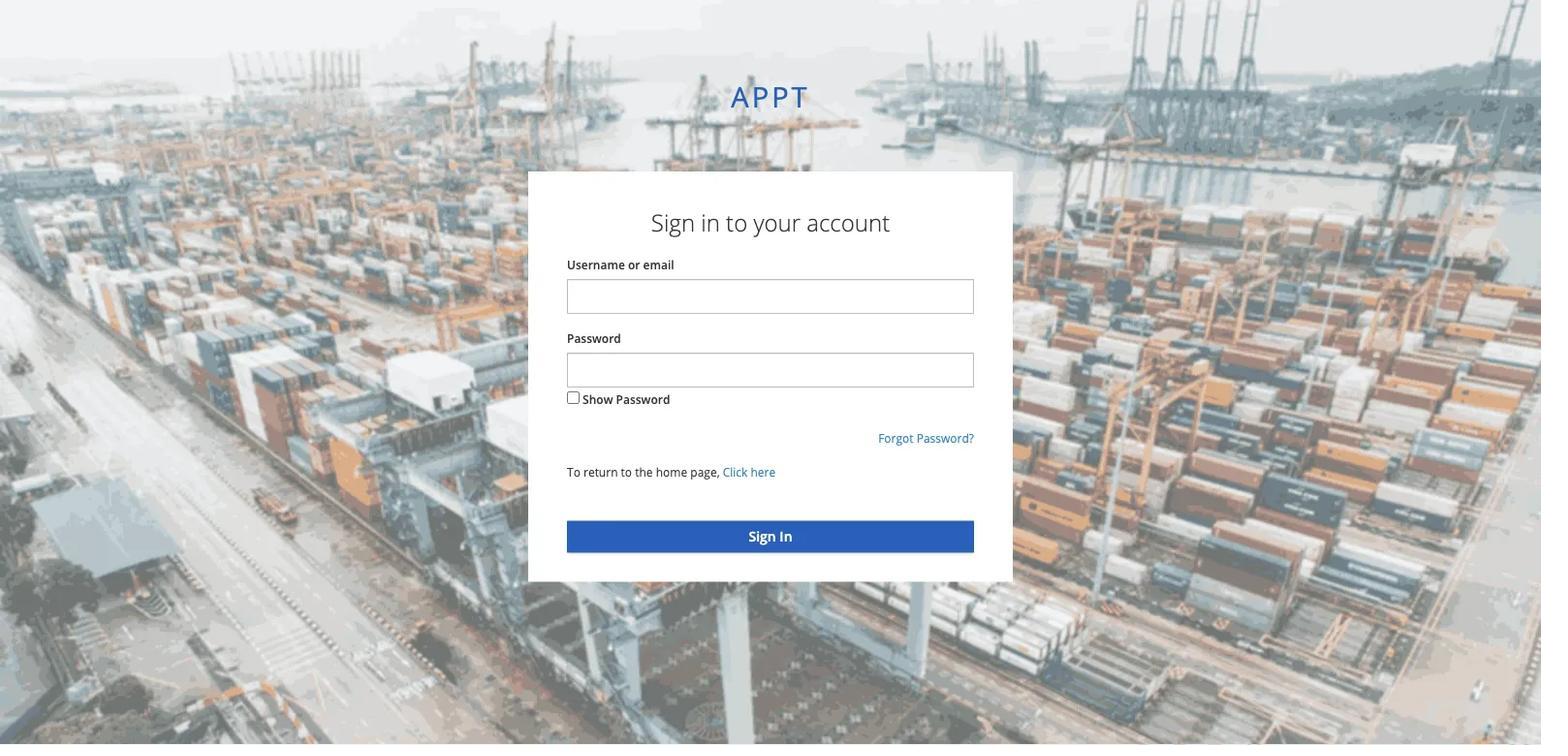 Task type: locate. For each thing, give the bounding box(es) containing it.
forgot password?
[[879, 431, 975, 447]]

forgot password? link
[[879, 431, 975, 447]]

0 vertical spatial to
[[726, 207, 748, 238]]

to for your
[[726, 207, 748, 238]]

1 horizontal spatial to
[[726, 207, 748, 238]]

in
[[701, 207, 720, 238]]

password
[[567, 330, 621, 346], [616, 392, 671, 408]]

appt
[[732, 77, 810, 115]]

or
[[628, 257, 640, 273]]

to
[[726, 207, 748, 238], [621, 465, 632, 481]]

1 vertical spatial password
[[616, 392, 671, 408]]

show
[[583, 392, 613, 408]]

password right show
[[616, 392, 671, 408]]

your
[[754, 207, 801, 238]]

None submit
[[567, 521, 975, 553]]

to left the the
[[621, 465, 632, 481]]

Show Password checkbox
[[567, 392, 580, 405]]

click here link
[[723, 465, 776, 481]]

password up show
[[567, 330, 621, 346]]

to right in
[[726, 207, 748, 238]]

here
[[751, 465, 776, 481]]

0 horizontal spatial to
[[621, 465, 632, 481]]

password?
[[917, 431, 975, 447]]

1 vertical spatial to
[[621, 465, 632, 481]]

Username or email text field
[[567, 279, 975, 314]]

sign
[[652, 207, 695, 238]]



Task type: describe. For each thing, give the bounding box(es) containing it.
return
[[584, 465, 618, 481]]

email
[[644, 257, 675, 273]]

0 vertical spatial password
[[567, 330, 621, 346]]

to
[[567, 465, 581, 481]]

account
[[807, 207, 890, 238]]

page,
[[691, 465, 720, 481]]

click
[[723, 465, 748, 481]]

forgot
[[879, 431, 914, 447]]

show password
[[583, 392, 671, 408]]

home
[[656, 465, 688, 481]]

to for the
[[621, 465, 632, 481]]

Password password field
[[567, 353, 975, 388]]

the
[[635, 465, 653, 481]]

username or email
[[567, 257, 675, 273]]

username
[[567, 257, 625, 273]]

sign in to your account
[[652, 207, 890, 238]]

to return to the home page, click here
[[567, 465, 776, 481]]



